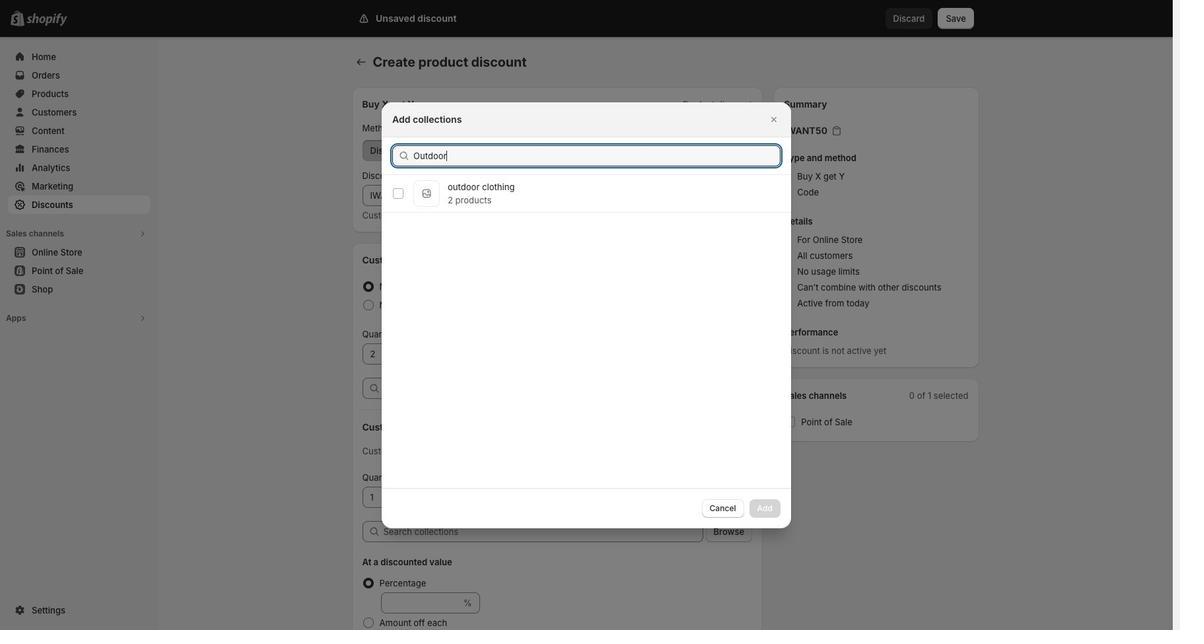Task type: vqa. For each thing, say whether or not it's contained in the screenshot.
Shopify image
yes



Task type: locate. For each thing, give the bounding box(es) containing it.
Search collections text field
[[414, 145, 781, 166]]

shopify image
[[26, 13, 67, 26]]

dialog
[[0, 102, 1173, 528]]



